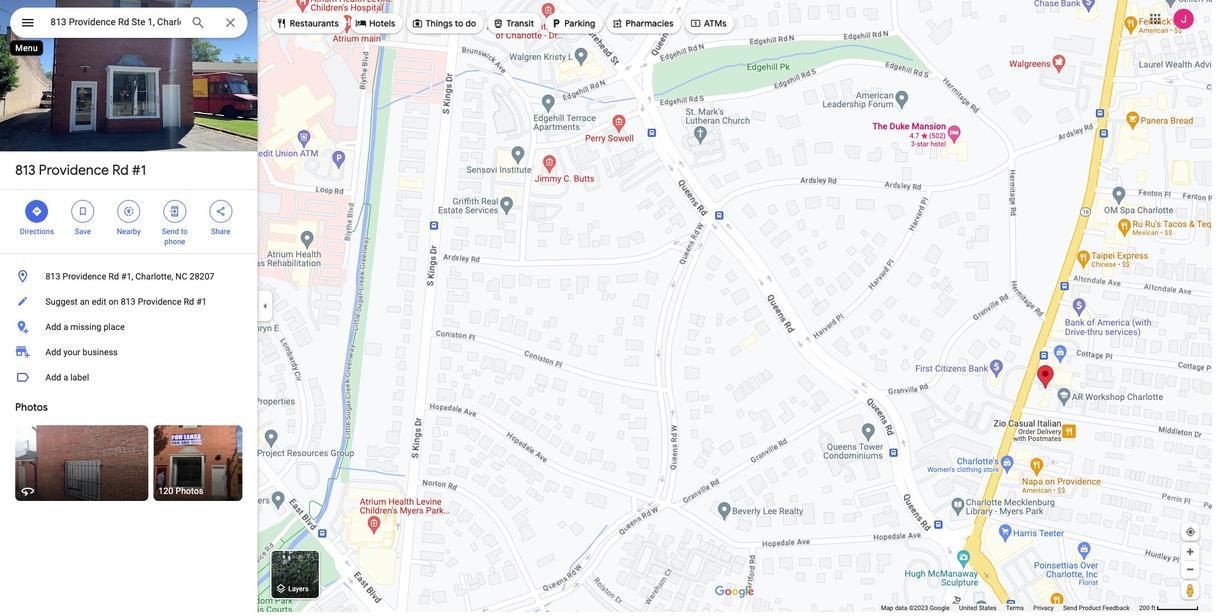 Task type: locate. For each thing, give the bounding box(es) containing it.
states
[[979, 605, 997, 612]]

send inside "button"
[[1063, 605, 1077, 612]]

1 a from the top
[[63, 322, 68, 332]]

2 vertical spatial add
[[45, 372, 61, 383]]

1 horizontal spatial 813
[[45, 271, 60, 282]]

#1 down 28207
[[196, 297, 207, 307]]

1 vertical spatial add
[[45, 347, 61, 357]]

0 vertical spatial #1
[[132, 162, 146, 179]]

#1 inside button
[[196, 297, 207, 307]]

privacy
[[1033, 605, 1054, 612]]

none field inside 813 providence rd ste 1, charlotte, nc 28207 field
[[51, 15, 181, 30]]

add inside "link"
[[45, 347, 61, 357]]

813 providence rd #1, charlotte, nc 28207 button
[[0, 264, 258, 289]]


[[690, 16, 701, 30]]

#1 up 
[[132, 162, 146, 179]]

a left label
[[63, 372, 68, 383]]

a left missing
[[63, 322, 68, 332]]

2 a from the top
[[63, 372, 68, 383]]

add your business
[[45, 347, 118, 357]]

product
[[1079, 605, 1101, 612]]

813 Providence Rd Ste 1, Charlotte, NC 28207 field
[[10, 8, 247, 38]]

1 add from the top
[[45, 322, 61, 332]]

add a missing place button
[[0, 314, 258, 340]]

3 add from the top
[[45, 372, 61, 383]]

1 horizontal spatial #1
[[196, 297, 207, 307]]

813 for 813 providence rd #1, charlotte, nc 28207
[[45, 271, 60, 282]]

providence for #1
[[39, 162, 109, 179]]

send inside send to phone
[[162, 227, 179, 236]]

send product feedback button
[[1063, 604, 1130, 612]]

footer
[[881, 604, 1139, 612]]

rd left the #1,
[[108, 271, 119, 282]]

providence down charlotte,
[[138, 297, 181, 307]]

place
[[104, 322, 125, 332]]

rd for #1
[[112, 162, 129, 179]]

providence inside button
[[138, 297, 181, 307]]

 atms
[[690, 16, 727, 30]]

None field
[[51, 15, 181, 30]]

813
[[15, 162, 36, 179], [45, 271, 60, 282], [121, 297, 136, 307]]

add for add a missing place
[[45, 322, 61, 332]]

an
[[80, 297, 89, 307]]

to inside send to phone
[[181, 227, 188, 236]]

0 horizontal spatial to
[[181, 227, 188, 236]]

directions
[[20, 227, 54, 236]]

813 providence rd #1 main content
[[0, 0, 258, 612]]

map
[[881, 605, 893, 612]]

to left do
[[455, 18, 463, 29]]

to
[[455, 18, 463, 29], [181, 227, 188, 236]]

0 vertical spatial 813
[[15, 162, 36, 179]]

providence inside "button"
[[63, 271, 106, 282]]

providence up the ""
[[39, 162, 109, 179]]

#1,
[[121, 271, 133, 282]]

0 horizontal spatial send
[[162, 227, 179, 236]]

nearby
[[117, 227, 141, 236]]

add
[[45, 322, 61, 332], [45, 347, 61, 357], [45, 372, 61, 383]]

save
[[75, 227, 91, 236]]

pharmacies
[[626, 18, 674, 29]]

2 vertical spatial rd
[[184, 297, 194, 307]]

share
[[211, 227, 230, 236]]

0 vertical spatial providence
[[39, 162, 109, 179]]

0 vertical spatial rd
[[112, 162, 129, 179]]


[[123, 205, 134, 218]]

charlotte,
[[135, 271, 173, 282]]

united states button
[[959, 604, 997, 612]]

120
[[158, 486, 173, 496]]

add for add your business
[[45, 347, 61, 357]]

0 vertical spatial add
[[45, 322, 61, 332]]


[[355, 16, 367, 30]]

photos down add a label
[[15, 401, 48, 414]]

providence up an
[[63, 271, 106, 282]]

providence
[[39, 162, 109, 179], [63, 271, 106, 282], [138, 297, 181, 307]]

2 vertical spatial providence
[[138, 297, 181, 307]]

1 vertical spatial providence
[[63, 271, 106, 282]]

1 vertical spatial a
[[63, 372, 68, 383]]

a
[[63, 322, 68, 332], [63, 372, 68, 383]]

813 for 813 providence rd #1
[[15, 162, 36, 179]]

1 horizontal spatial photos
[[176, 486, 203, 496]]

813 providence rd #1, charlotte, nc 28207
[[45, 271, 214, 282]]

photos
[[15, 401, 48, 414], [176, 486, 203, 496]]

200 ft
[[1139, 605, 1156, 612]]

1 vertical spatial 813
[[45, 271, 60, 282]]

1 vertical spatial to
[[181, 227, 188, 236]]

0 vertical spatial a
[[63, 322, 68, 332]]


[[493, 16, 504, 30]]

1 horizontal spatial send
[[1063, 605, 1077, 612]]

parking
[[564, 18, 595, 29]]

photos inside 120 photos button
[[176, 486, 203, 496]]

1 vertical spatial #1
[[196, 297, 207, 307]]

rd up 
[[112, 162, 129, 179]]

send
[[162, 227, 179, 236], [1063, 605, 1077, 612]]

 search field
[[10, 8, 247, 40]]

0 vertical spatial to
[[455, 18, 463, 29]]

to inside  things to do
[[455, 18, 463, 29]]

2 add from the top
[[45, 347, 61, 357]]

ft
[[1151, 605, 1156, 612]]

actions for 813 providence rd #1 region
[[0, 190, 258, 253]]

add a label
[[45, 372, 89, 383]]

2 vertical spatial 813
[[121, 297, 136, 307]]

1 vertical spatial send
[[1063, 605, 1077, 612]]

send product feedback
[[1063, 605, 1130, 612]]

28207
[[190, 271, 214, 282]]

terms
[[1006, 605, 1024, 612]]

photos right the 120
[[176, 486, 203, 496]]

813 up 
[[15, 162, 36, 179]]

add down suggest
[[45, 322, 61, 332]]

rd down nc
[[184, 297, 194, 307]]

0 vertical spatial photos
[[15, 401, 48, 414]]

to up phone
[[181, 227, 188, 236]]

1 vertical spatial rd
[[108, 271, 119, 282]]


[[31, 205, 43, 218]]

send left product
[[1063, 605, 1077, 612]]

0 vertical spatial send
[[162, 227, 179, 236]]

add left label
[[45, 372, 61, 383]]

add for add a label
[[45, 372, 61, 383]]

footer containing map data ©2023 google
[[881, 604, 1139, 612]]

0 horizontal spatial 813
[[15, 162, 36, 179]]

things
[[426, 18, 453, 29]]

2 horizontal spatial 813
[[121, 297, 136, 307]]

 restaurants
[[276, 16, 339, 30]]

1 horizontal spatial to
[[455, 18, 463, 29]]

add left "your"
[[45, 347, 61, 357]]

send up phone
[[162, 227, 179, 236]]

813 right on
[[121, 297, 136, 307]]


[[412, 16, 423, 30]]

813 up suggest
[[45, 271, 60, 282]]

1 vertical spatial photos
[[176, 486, 203, 496]]

rd
[[112, 162, 129, 179], [108, 271, 119, 282], [184, 297, 194, 307]]

a for label
[[63, 372, 68, 383]]

200
[[1139, 605, 1150, 612]]

#1
[[132, 162, 146, 179], [196, 297, 207, 307]]

813 inside "button"
[[45, 271, 60, 282]]

rd inside "button"
[[108, 271, 119, 282]]

terms button
[[1006, 604, 1024, 612]]



Task type: vqa. For each thing, say whether or not it's contained in the screenshot.
93301
no



Task type: describe. For each thing, give the bounding box(es) containing it.
rd inside button
[[184, 297, 194, 307]]

add your business link
[[0, 340, 258, 365]]

layers
[[288, 585, 309, 594]]


[[276, 16, 287, 30]]

suggest an edit on 813 providence rd #1 button
[[0, 289, 258, 314]]

hotels
[[369, 18, 395, 29]]

0 horizontal spatial #1
[[132, 162, 146, 179]]

120 photos
[[158, 486, 203, 496]]

business
[[83, 347, 118, 357]]

missing
[[70, 322, 101, 332]]

do
[[465, 18, 476, 29]]

transit
[[506, 18, 534, 29]]

send to phone
[[162, 227, 188, 246]]

suggest
[[45, 297, 78, 307]]

 hotels
[[355, 16, 395, 30]]

rd for #1,
[[108, 271, 119, 282]]

suggest an edit on 813 providence rd #1
[[45, 297, 207, 307]]

google
[[930, 605, 950, 612]]

send for send product feedback
[[1063, 605, 1077, 612]]

add a label button
[[0, 365, 258, 390]]

show street view coverage image
[[1181, 581, 1199, 600]]

label
[[70, 372, 89, 383]]


[[169, 205, 180, 218]]

 button
[[10, 8, 45, 40]]

0 horizontal spatial photos
[[15, 401, 48, 414]]

on
[[109, 297, 118, 307]]

edit
[[92, 297, 106, 307]]

privacy button
[[1033, 604, 1054, 612]]

a for missing
[[63, 322, 68, 332]]

feedback
[[1102, 605, 1130, 612]]

map data ©2023 google
[[881, 605, 950, 612]]

 pharmacies
[[612, 16, 674, 30]]

120 photos button
[[153, 425, 242, 501]]

add a missing place
[[45, 322, 125, 332]]

nc
[[175, 271, 187, 282]]

google account: james peterson  
(james.peterson1902@gmail.com) image
[[1174, 9, 1194, 29]]

restaurants
[[290, 18, 339, 29]]

200 ft button
[[1139, 605, 1199, 612]]


[[20, 14, 35, 32]]

zoom in image
[[1186, 547, 1195, 557]]

united states
[[959, 605, 997, 612]]


[[612, 16, 623, 30]]

data
[[895, 605, 907, 612]]

footer inside google maps "element"
[[881, 604, 1139, 612]]

google maps element
[[0, 0, 1212, 612]]

813 providence rd #1
[[15, 162, 146, 179]]

813 inside button
[[121, 297, 136, 307]]


[[215, 205, 226, 218]]


[[551, 16, 562, 30]]

 things to do
[[412, 16, 476, 30]]

atms
[[704, 18, 727, 29]]

©2023
[[909, 605, 928, 612]]

collapse side panel image
[[258, 299, 272, 313]]

 transit
[[493, 16, 534, 30]]

show your location image
[[1185, 526, 1196, 538]]

zoom out image
[[1186, 565, 1195, 574]]

send for send to phone
[[162, 227, 179, 236]]

your
[[63, 347, 80, 357]]

united
[[959, 605, 977, 612]]

providence for #1,
[[63, 271, 106, 282]]

 parking
[[551, 16, 595, 30]]

phone
[[164, 237, 185, 246]]


[[77, 205, 88, 218]]



